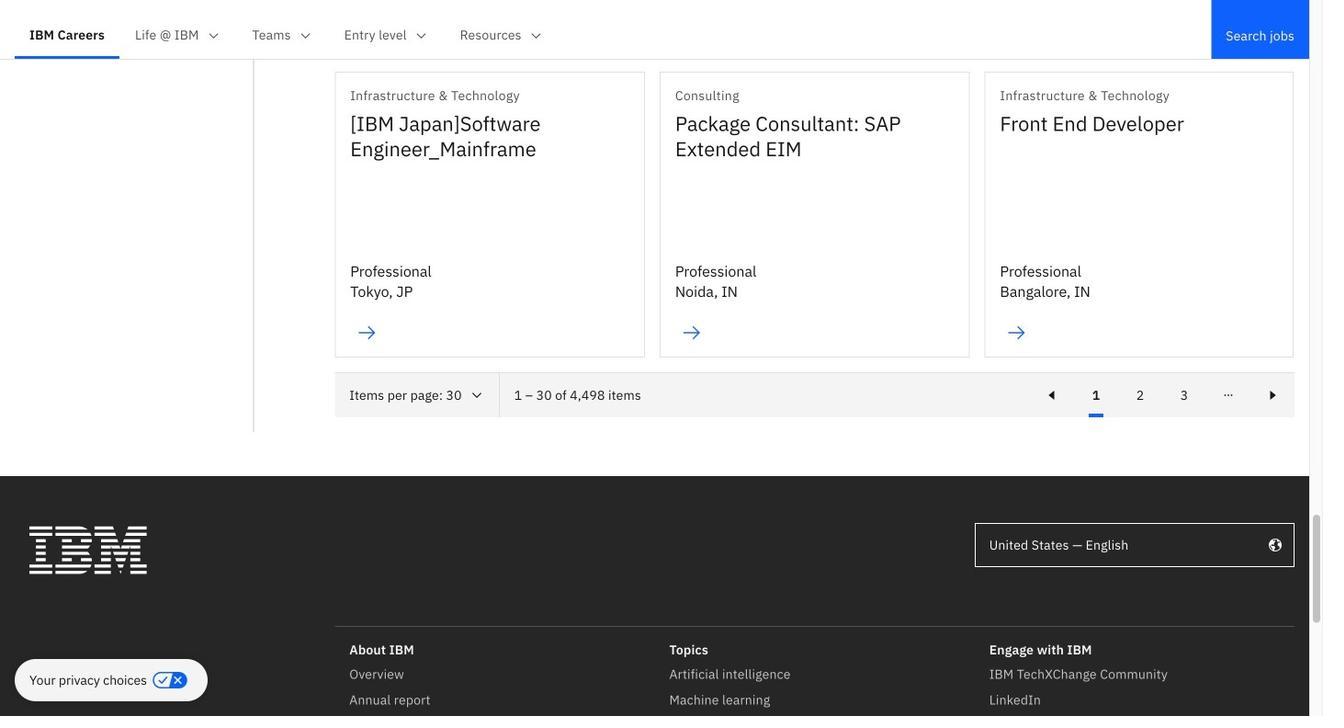Task type: locate. For each thing, give the bounding box(es) containing it.
your privacy choices element
[[29, 670, 147, 690]]



